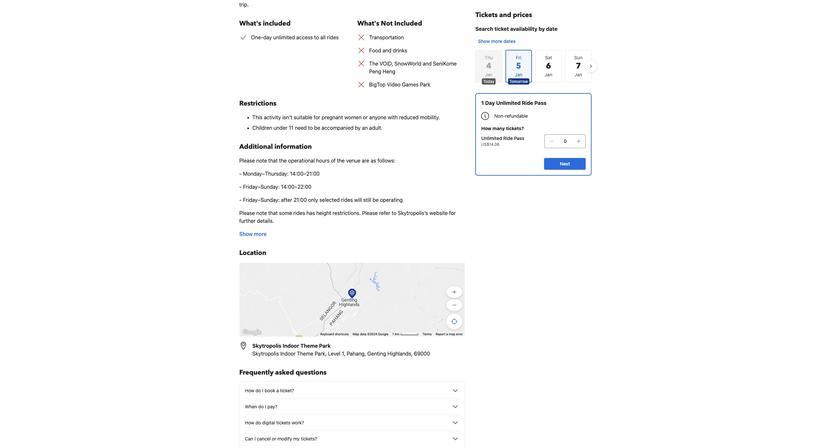 Task type: locate. For each thing, give the bounding box(es) containing it.
when do i pay?
[[245, 404, 278, 410]]

tickets? right the 'my'
[[301, 436, 317, 442]]

0 vertical spatial do
[[256, 388, 261, 393]]

1 vertical spatial by
[[355, 125, 361, 131]]

map
[[353, 333, 360, 336]]

i left pay?
[[265, 404, 266, 410]]

0 horizontal spatial pass
[[515, 135, 525, 141]]

to right the refer
[[392, 210, 397, 216]]

children under 11 need to be accompanied by an adult.
[[253, 125, 383, 131]]

pay?
[[268, 404, 278, 410]]

and right food
[[383, 48, 392, 53]]

show for show more dates
[[479, 38, 490, 44]]

- monday–thursday: 14:00–21:00
[[240, 171, 320, 177]]

show for show more
[[240, 231, 253, 237]]

1 km
[[393, 333, 401, 336]]

1 that from the top
[[269, 158, 278, 164]]

food
[[370, 48, 382, 53]]

jan for 6
[[545, 72, 553, 77]]

ride
[[522, 100, 534, 106], [504, 135, 513, 141]]

rides right all
[[327, 34, 339, 40]]

operational
[[288, 158, 315, 164]]

1 km button
[[391, 332, 421, 337]]

to left all
[[315, 34, 319, 40]]

more down details.
[[254, 231, 267, 237]]

0 vertical spatial rides
[[327, 34, 339, 40]]

jan inside sun 7 jan
[[575, 72, 583, 77]]

1 vertical spatial show
[[240, 231, 253, 237]]

or right cancel
[[272, 436, 277, 442]]

how do digital tickets work?
[[245, 420, 304, 426]]

asked
[[275, 368, 294, 377]]

i left "book"
[[262, 388, 264, 393]]

2 vertical spatial how
[[245, 420, 255, 426]]

please note that the operational hours of the venue are as follows:
[[240, 158, 396, 164]]

0 vertical spatial -
[[240, 171, 242, 177]]

how inside dropdown button
[[245, 388, 255, 393]]

jan inside thu 4 jan today
[[486, 72, 493, 77]]

0 horizontal spatial show
[[240, 231, 253, 237]]

do left "book"
[[256, 388, 261, 393]]

please
[[240, 158, 255, 164], [240, 210, 255, 216], [362, 210, 378, 216]]

tickets?
[[507, 126, 524, 131], [301, 436, 317, 442]]

please note that some rides has height restrictions. please refer to skytropolis's website for further details.
[[240, 210, 456, 224]]

0 vertical spatial by
[[539, 26, 545, 32]]

0 vertical spatial for
[[314, 114, 321, 120]]

2 horizontal spatial and
[[500, 10, 512, 19]]

dates
[[504, 38, 516, 44]]

0 vertical spatial more
[[492, 38, 503, 44]]

show
[[479, 38, 490, 44], [240, 231, 253, 237]]

2 friday–sunday: from the top
[[243, 197, 280, 203]]

as
[[371, 158, 376, 164]]

2 note from the top
[[257, 210, 267, 216]]

2 - from the top
[[240, 184, 242, 190]]

0 vertical spatial friday–sunday:
[[243, 184, 280, 190]]

i inside can i cancel or modify my tickets? dropdown button
[[255, 436, 256, 442]]

1 horizontal spatial jan
[[545, 72, 553, 77]]

1 vertical spatial rides
[[341, 197, 353, 203]]

park up park,
[[319, 343, 331, 349]]

1 friday–sunday: from the top
[[243, 184, 280, 190]]

14:00–21:00
[[290, 171, 320, 177]]

1 horizontal spatial ride
[[522, 100, 534, 106]]

69000
[[414, 351, 431, 357]]

refundable
[[506, 113, 528, 119]]

more for show more dates
[[492, 38, 503, 44]]

1 skytropolis from the top
[[253, 343, 282, 349]]

0 horizontal spatial to
[[308, 125, 313, 131]]

1 horizontal spatial show
[[479, 38, 490, 44]]

1 jan from the left
[[486, 72, 493, 77]]

i right can at the left bottom of the page
[[255, 436, 256, 442]]

0 vertical spatial and
[[500, 10, 512, 19]]

3 jan from the left
[[575, 72, 583, 77]]

1 vertical spatial to
[[308, 125, 313, 131]]

1 vertical spatial 1
[[393, 333, 395, 336]]

1 vertical spatial skytropolis
[[253, 351, 279, 357]]

1 vertical spatial more
[[254, 231, 267, 237]]

2 vertical spatial rides
[[294, 210, 305, 216]]

show down further
[[240, 231, 253, 237]]

how for how many tickets?
[[482, 126, 492, 131]]

2 horizontal spatial to
[[392, 210, 397, 216]]

the up - monday–thursday: 14:00–21:00
[[279, 158, 287, 164]]

that inside please note that some rides has height restrictions. please refer to skytropolis's website for further details.
[[269, 210, 278, 216]]

void,
[[380, 61, 393, 67]]

2 jan from the left
[[545, 72, 553, 77]]

1 vertical spatial theme
[[297, 351, 314, 357]]

do
[[256, 388, 261, 393], [259, 404, 264, 410], [256, 420, 261, 426]]

report a map error
[[436, 333, 463, 336]]

1 vertical spatial and
[[383, 48, 392, 53]]

1 horizontal spatial tickets?
[[507, 126, 524, 131]]

and left the senikome
[[423, 61, 432, 67]]

report
[[436, 333, 446, 336]]

2 horizontal spatial i
[[265, 404, 266, 410]]

1 vertical spatial be
[[373, 197, 379, 203]]

please for please note that some rides has height restrictions. please refer to skytropolis's website for further details.
[[240, 210, 255, 216]]

by left "date"
[[539, 26, 545, 32]]

unlimited up 'non-refundable'
[[497, 100, 521, 106]]

date
[[547, 26, 558, 32]]

how up can at the left bottom of the page
[[245, 420, 255, 426]]

1 vertical spatial park
[[319, 343, 331, 349]]

please up further
[[240, 210, 255, 216]]

note for some
[[257, 210, 267, 216]]

for right website
[[450, 210, 456, 216]]

0 horizontal spatial the
[[279, 158, 287, 164]]

theme up park,
[[301, 343, 318, 349]]

0 horizontal spatial tickets?
[[301, 436, 317, 442]]

restrictions
[[240, 99, 277, 108]]

non-refundable
[[495, 113, 528, 119]]

ticket
[[495, 26, 509, 32]]

rides left has
[[294, 210, 305, 216]]

1 horizontal spatial a
[[447, 333, 448, 336]]

by
[[539, 26, 545, 32], [355, 125, 361, 131]]

0 vertical spatial 1
[[482, 100, 484, 106]]

1 vertical spatial a
[[277, 388, 279, 393]]

jan down 7
[[575, 72, 583, 77]]

a left map
[[447, 333, 448, 336]]

2 vertical spatial i
[[255, 436, 256, 442]]

0 horizontal spatial by
[[355, 125, 361, 131]]

0 vertical spatial show
[[479, 38, 490, 44]]

0 horizontal spatial ride
[[504, 135, 513, 141]]

1 vertical spatial ride
[[504, 135, 513, 141]]

be
[[314, 125, 320, 131], [373, 197, 379, 203]]

0 horizontal spatial be
[[314, 125, 320, 131]]

1
[[482, 100, 484, 106], [393, 333, 395, 336]]

friday–sunday: for after
[[243, 197, 280, 203]]

1 horizontal spatial the
[[337, 158, 345, 164]]

pregnant
[[322, 114, 343, 120]]

rides for all
[[327, 34, 339, 40]]

website
[[430, 210, 448, 216]]

included
[[263, 19, 291, 28]]

under
[[274, 125, 288, 131]]

1 horizontal spatial more
[[492, 38, 503, 44]]

to for what's included
[[315, 34, 319, 40]]

do left digital
[[256, 420, 261, 426]]

1 horizontal spatial what's
[[358, 19, 380, 28]]

be right need
[[314, 125, 320, 131]]

1 inside button
[[393, 333, 395, 336]]

rides left will
[[341, 197, 353, 203]]

jan up today
[[486, 72, 493, 77]]

and
[[500, 10, 512, 19], [383, 48, 392, 53], [423, 61, 432, 67]]

skytropolis down the google image
[[253, 343, 282, 349]]

sun
[[575, 55, 583, 60]]

theme left park,
[[297, 351, 314, 357]]

show inside show more dates button
[[479, 38, 490, 44]]

unlimited inside unlimited ride pass us$14.06
[[482, 135, 503, 141]]

peng
[[370, 69, 382, 74]]

0 horizontal spatial what's
[[240, 19, 261, 28]]

1 left day
[[482, 100, 484, 106]]

1 vertical spatial how
[[245, 388, 255, 393]]

1 horizontal spatial pass
[[535, 100, 547, 106]]

that up details.
[[269, 210, 278, 216]]

rides
[[327, 34, 339, 40], [341, 197, 353, 203], [294, 210, 305, 216]]

data
[[360, 333, 367, 336]]

1 horizontal spatial i
[[262, 388, 264, 393]]

1 vertical spatial that
[[269, 210, 278, 216]]

skytropolis up frequently
[[253, 351, 279, 357]]

0 vertical spatial that
[[269, 158, 278, 164]]

a inside dropdown button
[[277, 388, 279, 393]]

park inside skytropolis indoor theme park skytropolis indoor theme park, level 1, pahang, genting highlands, 69000
[[319, 343, 331, 349]]

0 vertical spatial tickets?
[[507, 126, 524, 131]]

to for restrictions
[[308, 125, 313, 131]]

all
[[321, 34, 326, 40]]

1 vertical spatial tickets?
[[301, 436, 317, 442]]

a right "book"
[[277, 388, 279, 393]]

snowworld
[[395, 61, 422, 67]]

1 what's from the left
[[240, 19, 261, 28]]

1 vertical spatial for
[[450, 210, 456, 216]]

digital
[[262, 420, 275, 426]]

1 horizontal spatial for
[[450, 210, 456, 216]]

note up the monday–thursday:
[[257, 158, 267, 164]]

theme
[[301, 343, 318, 349], [297, 351, 314, 357]]

tickets and prices
[[476, 10, 533, 19]]

note inside please note that some rides has height restrictions. please refer to skytropolis's website for further details.
[[257, 210, 267, 216]]

0 horizontal spatial more
[[254, 231, 267, 237]]

note up details.
[[257, 210, 267, 216]]

i for pay?
[[265, 404, 266, 410]]

by left "an"
[[355, 125, 361, 131]]

i inside how do i book a ticket? dropdown button
[[262, 388, 264, 393]]

that for some
[[269, 210, 278, 216]]

0 horizontal spatial 1
[[393, 333, 395, 336]]

how left "many"
[[482, 126, 492, 131]]

i inside when do i pay? dropdown button
[[265, 404, 266, 410]]

unlimited
[[497, 100, 521, 106], [482, 135, 503, 141]]

1 - from the top
[[240, 171, 242, 177]]

0 vertical spatial i
[[262, 388, 264, 393]]

more left dates
[[492, 38, 503, 44]]

2 vertical spatial do
[[256, 420, 261, 426]]

keyboard shortcuts button
[[321, 332, 349, 337]]

reduced
[[399, 114, 419, 120]]

0 vertical spatial unlimited
[[497, 100, 521, 106]]

do inside dropdown button
[[256, 388, 261, 393]]

what's up one-
[[240, 19, 261, 28]]

park right games
[[420, 82, 431, 88]]

or up "an"
[[363, 114, 368, 120]]

do right the when
[[259, 404, 264, 410]]

2 vertical spatial -
[[240, 197, 242, 203]]

show down search
[[479, 38, 490, 44]]

tickets
[[277, 420, 291, 426]]

0 horizontal spatial or
[[272, 436, 277, 442]]

2 the from the left
[[337, 158, 345, 164]]

1 vertical spatial unlimited
[[482, 135, 503, 141]]

1 left km
[[393, 333, 395, 336]]

1 for 1 km
[[393, 333, 395, 336]]

0 horizontal spatial park
[[319, 343, 331, 349]]

1 horizontal spatial to
[[315, 34, 319, 40]]

the right "of"
[[337, 158, 345, 164]]

how for how do i book a ticket?
[[245, 388, 255, 393]]

level
[[328, 351, 341, 357]]

how inside dropdown button
[[245, 420, 255, 426]]

park for games
[[420, 82, 431, 88]]

1 note from the top
[[257, 158, 267, 164]]

ride inside unlimited ride pass us$14.06
[[504, 135, 513, 141]]

unlimited up us$14.06 on the right of the page
[[482, 135, 503, 141]]

1 horizontal spatial rides
[[327, 34, 339, 40]]

0 horizontal spatial a
[[277, 388, 279, 393]]

sat
[[546, 55, 553, 60]]

tickets? down refundable on the top of the page
[[507, 126, 524, 131]]

2 vertical spatial to
[[392, 210, 397, 216]]

access
[[297, 34, 313, 40]]

to inside please note that some rides has height restrictions. please refer to skytropolis's website for further details.
[[392, 210, 397, 216]]

or
[[363, 114, 368, 120], [272, 436, 277, 442]]

that down additional information
[[269, 158, 278, 164]]

friday–sunday: down - friday–sunday: 14:00–22:00
[[243, 197, 280, 203]]

ride down how many tickets?
[[504, 135, 513, 141]]

to right need
[[308, 125, 313, 131]]

this activity isn't suitable for pregnant women or anyone with reduced mobility.
[[253, 114, 440, 120]]

- for - friday–sunday: 14:00–22:00
[[240, 184, 242, 190]]

only
[[308, 197, 318, 203]]

and for drinks
[[383, 48, 392, 53]]

map region
[[240, 263, 465, 337]]

2 vertical spatial and
[[423, 61, 432, 67]]

4
[[487, 61, 492, 71]]

note
[[257, 158, 267, 164], [257, 210, 267, 216]]

1 horizontal spatial 1
[[482, 100, 484, 106]]

1 vertical spatial indoor
[[281, 351, 296, 357]]

0 vertical spatial note
[[257, 158, 267, 164]]

bigtop
[[370, 82, 386, 88]]

2 horizontal spatial jan
[[575, 72, 583, 77]]

0 horizontal spatial rides
[[294, 210, 305, 216]]

still
[[364, 197, 372, 203]]

0 vertical spatial to
[[315, 34, 319, 40]]

do for tickets
[[256, 420, 261, 426]]

error
[[457, 333, 463, 336]]

please down additional
[[240, 158, 255, 164]]

1 vertical spatial or
[[272, 436, 277, 442]]

2 that from the top
[[269, 210, 278, 216]]

1 vertical spatial note
[[257, 210, 267, 216]]

or inside dropdown button
[[272, 436, 277, 442]]

show more dates
[[479, 38, 516, 44]]

need
[[295, 125, 307, 131]]

for inside please note that some rides has height restrictions. please refer to skytropolis's website for further details.
[[450, 210, 456, 216]]

0 vertical spatial or
[[363, 114, 368, 120]]

region
[[471, 47, 598, 85]]

not
[[381, 19, 393, 28]]

jan down 6
[[545, 72, 553, 77]]

2 horizontal spatial rides
[[341, 197, 353, 203]]

0 vertical spatial park
[[420, 82, 431, 88]]

pass inside unlimited ride pass us$14.06
[[515, 135, 525, 141]]

drinks
[[393, 48, 408, 53]]

0 vertical spatial skytropolis
[[253, 343, 282, 349]]

1 vertical spatial i
[[265, 404, 266, 410]]

what's left not
[[358, 19, 380, 28]]

how up the when
[[245, 388, 255, 393]]

report a map error link
[[436, 333, 463, 336]]

2 what's from the left
[[358, 19, 380, 28]]

what's for what's included
[[240, 19, 261, 28]]

0 vertical spatial how
[[482, 126, 492, 131]]

1 vertical spatial -
[[240, 184, 242, 190]]

1 vertical spatial do
[[259, 404, 264, 410]]

for up children under 11 need to be accompanied by an adult.
[[314, 114, 321, 120]]

1 vertical spatial pass
[[515, 135, 525, 141]]

be right still
[[373, 197, 379, 203]]

questions
[[296, 368, 327, 377]]

show inside show more button
[[240, 231, 253, 237]]

park for theme
[[319, 343, 331, 349]]

ride up refundable on the top of the page
[[522, 100, 534, 106]]

0 horizontal spatial i
[[255, 436, 256, 442]]

keyboard
[[321, 333, 334, 336]]

transportation
[[370, 34, 404, 40]]

1 horizontal spatial and
[[423, 61, 432, 67]]

0 horizontal spatial jan
[[486, 72, 493, 77]]

3 - from the top
[[240, 197, 242, 203]]

unlimited ride pass us$14.06
[[482, 135, 525, 147]]

1 for 1 day unlimited ride pass
[[482, 100, 484, 106]]

1 horizontal spatial park
[[420, 82, 431, 88]]

and up ticket
[[500, 10, 512, 19]]

to
[[315, 34, 319, 40], [308, 125, 313, 131], [392, 210, 397, 216]]

activity
[[264, 114, 281, 120]]

friday–sunday: down the monday–thursday:
[[243, 184, 280, 190]]

0 vertical spatial theme
[[301, 343, 318, 349]]

6
[[547, 61, 552, 71]]



Task type: vqa. For each thing, say whether or not it's contained in the screenshot.
Mar
no



Task type: describe. For each thing, give the bounding box(es) containing it.
additional information
[[240, 142, 312, 151]]

do for book
[[256, 388, 261, 393]]

modify
[[278, 436, 292, 442]]

additional
[[240, 142, 273, 151]]

21:00
[[294, 197, 307, 203]]

video
[[387, 82, 401, 88]]

show more button
[[240, 230, 267, 238]]

0 vertical spatial be
[[314, 125, 320, 131]]

this
[[253, 114, 263, 120]]

can
[[245, 436, 253, 442]]

bigtop video games park
[[370, 82, 431, 88]]

frequently asked questions
[[240, 368, 327, 377]]

please for please note that the operational hours of the venue are as follows:
[[240, 158, 255, 164]]

book
[[265, 388, 275, 393]]

rides inside please note that some rides has height restrictions. please refer to skytropolis's website for further details.
[[294, 210, 305, 216]]

1 horizontal spatial be
[[373, 197, 379, 203]]

are
[[362, 158, 370, 164]]

children
[[253, 125, 272, 131]]

7
[[576, 61, 582, 71]]

venue
[[346, 158, 361, 164]]

after
[[281, 197, 292, 203]]

frequently
[[240, 368, 274, 377]]

- friday–sunday: 14:00–22:00
[[240, 184, 312, 190]]

skytropolis indoor theme park skytropolis indoor theme park, level 1, pahang, genting highlands, 69000
[[253, 343, 431, 357]]

search
[[476, 26, 494, 32]]

unlimited
[[273, 34, 295, 40]]

and inside the void, snowworld and senikome peng heng
[[423, 61, 432, 67]]

the
[[370, 61, 379, 67]]

when
[[245, 404, 257, 410]]

information
[[275, 142, 312, 151]]

jan for 7
[[575, 72, 583, 77]]

2 skytropolis from the top
[[253, 351, 279, 357]]

isn't
[[283, 114, 293, 120]]

more for show more
[[254, 231, 267, 237]]

show more dates button
[[476, 35, 519, 47]]

thu 4 jan today
[[484, 55, 495, 84]]

friday–sunday: for 14:00–22:00
[[243, 184, 280, 190]]

sun 7 jan
[[575, 55, 583, 77]]

of
[[331, 158, 336, 164]]

an
[[362, 125, 368, 131]]

0 vertical spatial pass
[[535, 100, 547, 106]]

and for prices
[[500, 10, 512, 19]]

note for the
[[257, 158, 267, 164]]

- for - monday–thursday: 14:00–21:00
[[240, 171, 242, 177]]

how do digital tickets work? button
[[245, 419, 460, 427]]

park,
[[315, 351, 327, 357]]

1 day unlimited ride pass
[[482, 100, 547, 106]]

1 horizontal spatial by
[[539, 26, 545, 32]]

search ticket availability by date
[[476, 26, 558, 32]]

that for the
[[269, 158, 278, 164]]

0
[[564, 138, 567, 144]]

what's not included
[[358, 19, 423, 28]]

genting
[[368, 351, 386, 357]]

highlands,
[[388, 351, 413, 357]]

0 vertical spatial a
[[447, 333, 448, 336]]

do for pay?
[[259, 404, 264, 410]]

0 horizontal spatial for
[[314, 114, 321, 120]]

11
[[289, 125, 294, 131]]

senikome
[[433, 61, 457, 67]]

show more
[[240, 231, 267, 237]]

tickets? inside dropdown button
[[301, 436, 317, 442]]

map data ©2024 google
[[353, 333, 389, 336]]

my
[[294, 436, 300, 442]]

- for - friday–sunday: after 21:00 only selected rides will still be operating
[[240, 197, 242, 203]]

restrictions.
[[333, 210, 361, 216]]

how many tickets?
[[482, 126, 524, 131]]

many
[[493, 126, 505, 131]]

0 vertical spatial indoor
[[283, 343, 299, 349]]

1 the from the left
[[279, 158, 287, 164]]

next button
[[545, 158, 586, 170]]

location
[[240, 249, 267, 257]]

work?
[[292, 420, 304, 426]]

jan for 4
[[486, 72, 493, 77]]

suitable
[[294, 114, 313, 120]]

can i cancel or modify my tickets?
[[245, 436, 317, 442]]

ticket?
[[280, 388, 294, 393]]

details.
[[257, 218, 274, 224]]

availability
[[511, 26, 538, 32]]

google image
[[241, 328, 263, 337]]

when do i pay? button
[[245, 403, 460, 411]]

has
[[307, 210, 315, 216]]

rides for selected
[[341, 197, 353, 203]]

next
[[560, 161, 571, 167]]

1 horizontal spatial or
[[363, 114, 368, 120]]

how do i book a ticket? button
[[245, 387, 460, 395]]

how for how do digital tickets work?
[[245, 420, 255, 426]]

can i cancel or modify my tickets? button
[[245, 435, 460, 443]]

0 vertical spatial ride
[[522, 100, 534, 106]]

1,
[[342, 351, 346, 357]]

google
[[378, 333, 389, 336]]

mobility.
[[420, 114, 440, 120]]

map
[[449, 333, 456, 336]]

km
[[395, 333, 400, 336]]

heng
[[383, 69, 396, 74]]

please down still
[[362, 210, 378, 216]]

region containing 4
[[471, 47, 598, 85]]

games
[[402, 82, 419, 88]]

food and drinks
[[370, 48, 408, 53]]

one-day unlimited access to all rides
[[251, 34, 339, 40]]

what's for what's not included
[[358, 19, 380, 28]]

terms
[[423, 333, 432, 336]]

pahang,
[[347, 351, 366, 357]]

with
[[388, 114, 398, 120]]

i for book
[[262, 388, 264, 393]]

some
[[279, 210, 292, 216]]

will
[[355, 197, 362, 203]]

women
[[345, 114, 362, 120]]



